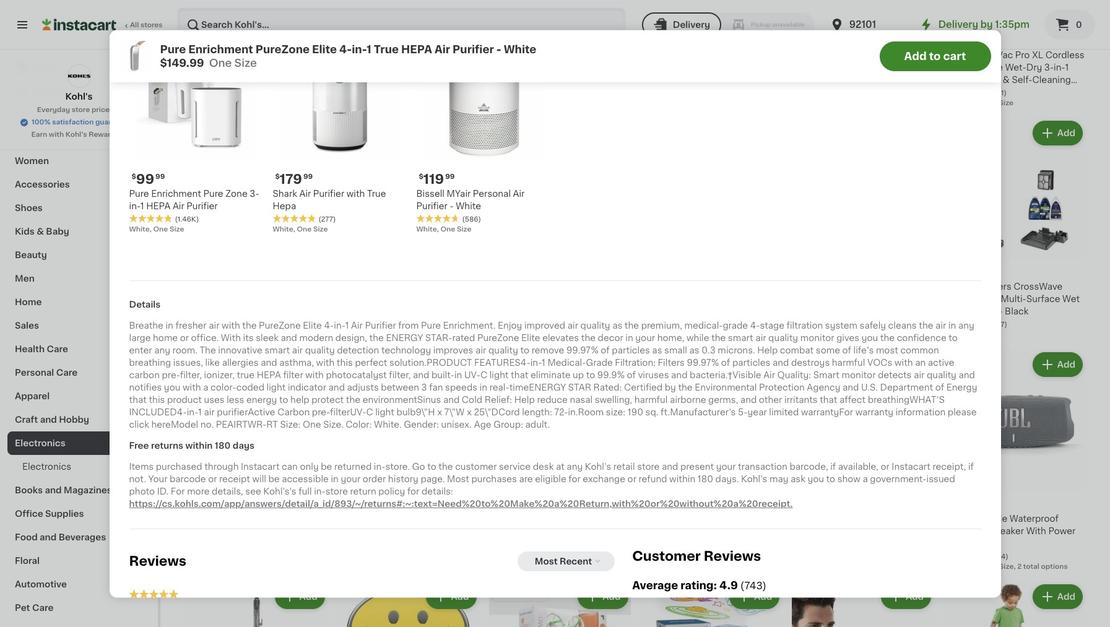 Task type: describe. For each thing, give the bounding box(es) containing it.
100%
[[32, 119, 50, 126]]

help
[[290, 396, 309, 404]]

pink,
[[812, 319, 829, 326]]

air down the stage
[[755, 334, 766, 343]]

1 vertical spatial help
[[514, 396, 535, 404]]

through
[[204, 463, 239, 471]]

0 vertical spatial options
[[420, 99, 446, 106]]

9 for popsockets popgrip cheeky corgi cell phone grip & stand
[[648, 498, 657, 511]]

air up office.
[[209, 322, 219, 330]]

1 horizontal spatial store
[[325, 487, 348, 496]]

0 horizontal spatial this
[[149, 396, 165, 404]]

receipt
[[219, 475, 250, 484]]

one down $ 27 99
[[664, 87, 678, 94]]

size down (1.25k)
[[393, 331, 407, 338]]

pure inside the hume pure enrichment xl ultrasonic cool mist humidifier
[[366, 515, 386, 523]]

https://cs.kohls.com/app/answers/detail/a_id/893/~/returns#:~:text=need%20to%20make%20a%20return,with%20or%20without%20a%20receipt. link
[[129, 500, 793, 508]]

wireless for 149 beats by dr. dre beats studio buds totally wireless noise cancelling earphones - white
[[393, 63, 430, 72]]

0 horizontal spatial pre-
[[162, 371, 180, 380]]

purifier inside pure enrichment pure zone 3- in-1 hepa air purifier
[[187, 202, 218, 211]]

2 x from the left
[[467, 408, 472, 417]]

the up its
[[242, 322, 257, 330]]

size down show
[[847, 526, 862, 533]]

1 horizontal spatial pre-
[[312, 408, 330, 417]]

personal care
[[15, 368, 77, 377]]

1 inside shark hydrovac pro xl cordless multi-surface wet-dry 3-in-1 vacuum mop & self-cleaning system
[[1065, 63, 1069, 72]]

$179.99 element
[[944, 497, 1085, 513]]

of up bacteria.†visible
[[721, 359, 730, 367]]

details,
[[212, 487, 243, 496]]

one down shark air purifier with true hepa at the left top
[[297, 226, 312, 233]]

- inside tru 15-bar espresso coffee machine - silver
[[225, 527, 229, 536]]

your
[[148, 475, 167, 484]]

1 inside pure enrichment purezone elite 4-in-1 true hepa air purifier - white $149.99 one size
[[367, 44, 371, 54]]

& inside shark hydrovac pro xl cordless multi-surface wet-dry 3-in-1 vacuum mop & self-cleaning system
[[1003, 75, 1010, 84]]

health care link
[[7, 337, 150, 361]]

and up the affect
[[843, 383, 859, 392]]

retail
[[613, 463, 635, 471]]

size down '(1.46k)'
[[170, 226, 184, 233]]

hepa inside pure enrichment purezone elite 4-in-1 true hepa air purifier - white $149.99 one size
[[401, 44, 432, 54]]

(581)
[[989, 89, 1007, 96]]

$ for bissell myair personal air purifier - white
[[419, 174, 423, 181]]

kohl's logo image
[[67, 64, 91, 88]]

delivery for delivery
[[673, 20, 710, 29]]

the up the confidence on the right bottom of page
[[919, 322, 933, 330]]

1 horizontal spatial for
[[569, 475, 581, 484]]

92101
[[849, 20, 876, 29]]

to inside add to cart button
[[929, 51, 941, 61]]

quality down "active"
[[927, 371, 956, 380]]

1 instacart from the left
[[241, 463, 280, 471]]

1 horizontal spatial as
[[652, 346, 662, 355]]

men
[[15, 274, 35, 283]]

white inside '149 beats by dr. dre beats studio buds totally wireless noise cancelling earphones - white'
[[441, 75, 466, 84]]

$ 9 99 for popsockets popgrip, phone grip & stand, swappable top
[[491, 498, 516, 511]]

1 electronics link from the top
[[7, 432, 150, 455]]

the inside items purchased through instacart can only be returned in-store. go to the customer service desk at any kohl's retail store and present your transaction barcode, if available, or instacart receipt, if not. your barcode or receipt will be accessible in your order history page. most purchases are eligible for exchange or refund within 180 days. kohl's may ask you to show a government-issued photo id. for more details, see kohl's's full in-store return policy for details: https://cs.kohls.com/app/answers/detail/a_id/893/~/returns#:~:text=need%20to%20make%20a%20return,with%20or%20without%20a%20receipt.
[[439, 463, 453, 471]]

to left remove
[[520, 346, 529, 355]]

bissell for bissell myair personal air purifier - white
[[416, 190, 445, 199]]

0 vertical spatial size,
[[378, 99, 394, 106]]

ultrasonic
[[337, 527, 382, 536]]

white, one size button
[[186, 118, 327, 328]]

personal inside bissell myair personal air purifier - white
[[473, 190, 511, 199]]

and up quality:
[[773, 359, 789, 367]]

or up government-
[[881, 463, 890, 471]]

0 horizontal spatial 2
[[396, 99, 400, 106]]

pure down $ 99 99
[[129, 190, 149, 199]]

jbl for jbl 5 portable waterproof bluetooth speaker with power bank - grey (884) dark grey, one size, 2 total options
[[944, 515, 961, 523]]

one up home,
[[660, 319, 674, 326]]

care for personal care
[[56, 368, 77, 377]]

baby
[[46, 227, 69, 236]]

one down (1.25k)
[[376, 331, 391, 338]]

size down (586) at top
[[457, 226, 471, 233]]

shop
[[35, 63, 58, 72]]

quality:
[[777, 371, 811, 380]]

0 horizontal spatial within
[[185, 442, 213, 450]]

purifier inside bissell myair personal air purifier - white
[[416, 202, 448, 211]]

5-
[[738, 408, 748, 417]]

product group containing 119
[[416, 33, 550, 235]]

black, for beats by dr. dre beats studio buds totally wireless noise cancelling earphones - black
[[186, 99, 207, 106]]

0 horizontal spatial reviews
[[129, 555, 186, 568]]

beauty
[[15, 251, 47, 259]]

2 filter, from the left
[[389, 371, 411, 380]]

dre for 149 beats by dr. dre beats studio buds totally wireless noise cancelling earphones - black
[[241, 50, 256, 59]]

size:
[[606, 408, 625, 417]]

totally for 149 beats by dr. dre beats studio buds totally wireless noise cancelling earphones - white
[[362, 63, 390, 72]]

certified
[[624, 383, 663, 392]]

1 horizontal spatial be
[[321, 463, 332, 471]]

men link
[[7, 267, 150, 290]]

by inside breathe in fresher air with the purezone elite 4-in-1 air purifier from pure enrichment. enjoy improved air quality as the premium, medical-grade 4-stage filtration system safely cleans the air in any large home or office. with its sleek and modern design, the energy star-rated purezone elite elevates the decor in your home, while the smart air quality monitor gives you the confidence to enter any room. the innovative smart air quality detection technology improves air quality to remove 99.97% of particles as small as 0.3 microns. help combat some of life's most common breathing issues, like allergies and asthma, with this perfect solution.product features4-in-1 medical-grade filtration: filters 99.97% of particles and destroys harmful vocs with an active carbon pre-filter, ionizer, true hepa filter with photocatalyst filter, and built-in uv-c light that eliminate up to 99.9% of viruses and bacteria.†visible air quality: smart monitor detects air quality and notifies you with a color-coded light indicator and adjusts between 3 fan speeds in real-timeenergy star rated: certified by the environmental protection agency and u.s. department of energy that this product uses less energy to help protect the environmentsinus and cold relief: help reduce nasal swelling, harmful airborne germs, and other irritants that affect breathingwhat's included4-in-1 air purifieractive carbon pre-filteruv-c light bulb9\"h x 7\"w x 25\"dcord length: 72-in.room size: 190 sq. ft.manufacturer's 5-year limited warrantyfor warranty information please click heremodel no. peairtwr-rt size: one size. color: white. gender: unisex. age group: adult.
[[665, 383, 676, 392]]

coffee
[[274, 515, 304, 523]]

0 horizontal spatial 4-
[[324, 322, 334, 330]]

popsockets for &
[[489, 515, 541, 523]]

asthma,
[[279, 359, 314, 367]]

the left decor on the bottom
[[581, 334, 596, 343]]

by inside "149 beats by dr. dre beats studio buds totally wireless noise cancelling earphones - black"
[[213, 50, 224, 59]]

one down pure enrichment pure zone 3- in-1 hepa air purifier
[[153, 226, 168, 233]]

pro
[[1015, 50, 1030, 59]]

1 vertical spatial for
[[407, 487, 419, 496]]

one down bissell myair personal air purifier - white
[[440, 226, 455, 233]]

service
[[499, 463, 531, 471]]

dry inside bissell brothers crosswave hydrosteam multi-surface wet dry vacuum - black
[[944, 307, 959, 316]]

instacart logo image
[[42, 17, 116, 32]]

kohl's link
[[65, 64, 93, 103]]

care for health care
[[47, 345, 68, 354]]

bissell for bissell brothers crosswave hydrosteam multi-surface wet dry vacuum - black
[[944, 283, 972, 291]]

department
[[880, 383, 933, 392]]

issued
[[927, 475, 955, 484]]

the up 0.3
[[711, 334, 726, 343]]

magazines
[[64, 486, 112, 495]]

decor
[[598, 334, 623, 343]]

0 horizontal spatial any
[[154, 346, 170, 355]]

heremodel
[[151, 421, 198, 429]]

1 horizontal spatial help
[[757, 346, 778, 355]]

air inside shark air purifier with true hepa
[[299, 190, 311, 199]]

humidifier
[[427, 527, 473, 536]]

air up "elevates"
[[568, 322, 578, 330]]

light pink, one size button
[[792, 118, 934, 328]]

a inside items purchased through instacart can only be returned in-store. go to the customer service desk at any kohl's retail store and present your transaction barcode, if available, or instacart receipt, if not. your barcode or receipt will be accessible in your order history page. most purchases are eligible for exchange or refund within 180 days. kohl's may ask you to show a government-issued photo id. for more details, see kohl's's full in-store return policy for details: https://cs.kohls.com/app/answers/detail/a_id/893/~/returns#:~:text=need%20to%20make%20a%20return,with%20or%20without%20a%20receipt.
[[863, 475, 868, 484]]

guarantee
[[95, 119, 131, 126]]

0 horizontal spatial light
[[267, 383, 286, 392]]

product group containing 99
[[129, 33, 263, 235]]

quality up decor on the bottom
[[580, 322, 610, 330]]

black inside bissell brothers crosswave hydrosteam multi-surface wet dry vacuum - black
[[1005, 307, 1029, 316]]

2 vertical spatial purezone
[[477, 334, 519, 343]]

99 for hume pure enrichment xl ultrasonic cool mist humidifier
[[362, 499, 372, 505]]

& inside popsockets popgrip cheeky corgi cell phone grip & stand
[[736, 527, 743, 536]]

affect
[[840, 396, 866, 404]]

in down hydrosteam
[[948, 322, 956, 330]]

2 electronics link from the top
[[7, 455, 150, 479]]

shark for 179
[[273, 190, 297, 199]]

delivery by 1:35pm link
[[919, 17, 1030, 32]]

2 horizontal spatial your
[[716, 463, 736, 471]]

small
[[664, 346, 687, 355]]

99 inside $ 27 99
[[665, 34, 674, 41]]

and up 5-
[[740, 396, 757, 404]]

quality down the stage
[[768, 334, 798, 343]]

2 vertical spatial light
[[375, 408, 394, 417]]

apparel
[[15, 392, 50, 401]]

0 horizontal spatial 99.97%
[[566, 346, 599, 355]]

buy it again link
[[7, 80, 150, 105]]

1 up design,
[[345, 322, 349, 330]]

to left show
[[826, 475, 835, 484]]

surface inside shark hydrovac pro xl cordless multi-surface wet-dry 3-in-1 vacuum mop & self-cleaning system
[[969, 63, 1003, 72]]

medical-
[[548, 359, 586, 367]]

1 vertical spatial smart
[[265, 346, 290, 355]]

2 horizontal spatial that
[[820, 396, 837, 404]]

or inside breathe in fresher air with the purezone elite 4-in-1 air purifier from pure enrichment. enjoy improved air quality as the premium, medical-grade 4-stage filtration system safely cleans the air in any large home or office. with its sleek and modern design, the energy star-rated purezone elite elevates the decor in your home, while the smart air quality monitor gives you the confidence to enter any room. the innovative smart air quality detection technology improves air quality to remove 99.97% of particles as small as 0.3 microns. help combat some of life's most common breathing issues, like allergies and asthma, with this perfect solution.product features4-in-1 medical-grade filtration: filters 99.97% of particles and destroys harmful vocs with an active carbon pre-filter, ionizer, true hepa filter with photocatalyst filter, and built-in uv-c light that eliminate up to 99.9% of viruses and bacteria.†visible air quality: smart monitor detects air quality and notifies you with a color-coded light indicator and adjusts between 3 fan speeds in real-timeenergy star rated: certified by the environmental protection agency and u.s. department of energy that this product uses less energy to help protect the environmentsinus and cold relief: help reduce nasal swelling, harmful airborne germs, and other irritants that affect breathingwhat's included4-in-1 air purifieractive carbon pre-filteruv-c light bulb9\"h x 7\"w x 25\"dcord length: 72-in.room size: 190 sq. ft.manufacturer's 5-year limited warrantyfor warranty information please click heremodel no. peairtwr-rt size: one size. color: white. gender: unisex. age group: adult.
[[180, 334, 189, 343]]

add to cart
[[904, 51, 966, 61]]

0
[[1076, 20, 1082, 29]]

size down (581)
[[999, 99, 1014, 106]]

$ for shark hydrovac pro xl cordless multi-surface wet-dry 3-in-1 vacuum mop & self-cleaning system
[[946, 34, 951, 41]]

bissell brothers crosswave hydrosteam multi-surface wet dry vacuum - black
[[944, 283, 1080, 316]]

one down "149 beats by dr. dre beats studio buds totally wireless noise cancelling earphones - black"
[[209, 99, 224, 106]]

size down 'improved'
[[529, 331, 544, 338]]

noise for 149 beats by dr. dre beats studio buds totally wireless noise cancelling earphones - white
[[432, 63, 457, 72]]

1 vertical spatial particles
[[732, 359, 770, 367]]

(1.25k)
[[383, 322, 407, 328]]

white, one size inside "white, one size" button
[[186, 319, 241, 326]]

multicolor, up detection
[[337, 331, 375, 338]]

one down (581)
[[983, 99, 997, 106]]

barcode
[[170, 475, 206, 484]]

purifier inside breathe in fresher air with the purezone elite 4-in-1 air purifier from pure enrichment. enjoy improved air quality as the premium, medical-grade 4-stage filtration system safely cleans the air in any large home or office. with its sleek and modern design, the energy star-rated purezone elite elevates the decor in your home, while the smart air quality monitor gives you the confidence to enter any room. the innovative smart air quality detection technology improves air quality to remove 99.97% of particles as small as 0.3 microns. help combat some of life's most common breathing issues, like allergies and asthma, with this perfect solution.product features4-in-1 medical-grade filtration: filters 99.97% of particles and destroys harmful vocs with an active carbon pre-filter, ionizer, true hepa filter with photocatalyst filter, and built-in uv-c light that eliminate up to 99.9% of viruses and bacteria.†visible air quality: smart monitor detects air quality and notifies you with a color-coded light indicator and adjusts between 3 fan speeds in real-timeenergy star rated: certified by the environmental protection agency and u.s. department of energy that this product uses less energy to help protect the environmentsinus and cold relief: help reduce nasal swelling, harmful airborne germs, and other irritants that affect breathingwhat's included4-in-1 air purifieractive carbon pre-filteruv-c light bulb9\"h x 7\"w x 25\"dcord length: 72-in.room size: 190 sq. ft.manufacturer's 5-year limited warrantyfor warranty information please click heremodel no. peairtwr-rt size: one size. color: white. gender: unisex. age group: adult.
[[365, 322, 396, 330]]

other
[[759, 396, 782, 404]]

one down enjoy
[[513, 331, 528, 338]]

7\"w
[[444, 408, 465, 417]]

black, for bissell brothers crosswave hydrosteam multi-surface wet dry vacuum - black
[[944, 331, 965, 338]]

kids
[[15, 227, 35, 236]]

size down popsockets popgrip cheeky corgi cell phone grip & stand
[[692, 551, 707, 558]]

in right decor on the bottom
[[626, 334, 633, 343]]

included4-
[[129, 408, 187, 417]]

you inside items purchased through instacart can only be returned in-store. go to the customer service desk at any kohl's retail store and present your transaction barcode, if available, or instacart receipt, if not. your barcode or receipt will be accessible in your order history page. most purchases are eligible for exchange or refund within 180 days. kohl's may ask you to show a government-issued photo id. for more details, see kohl's's full in-store return policy for details: https://cs.kohls.com/app/answers/detail/a_id/893/~/returns#:~:text=need%20to%20make%20a%20return,with%20or%20without%20a%20receipt.
[[808, 475, 824, 484]]

adjusts
[[347, 383, 379, 392]]

automotive
[[15, 580, 67, 589]]

$ 359 99
[[946, 34, 988, 47]]

earn
[[31, 131, 47, 138]]

1 vertical spatial (743)
[[740, 581, 766, 591]]

one inside 29 taylor glass digital scale with leaf design multicolor, one size
[[528, 75, 543, 81]]

the left blue,
[[625, 322, 639, 330]]

true inside jbl tune 130nc true wireless noise cancelling earbuds - black
[[866, 50, 885, 59]]

white, for bissell myair personal air purifier - white
[[416, 226, 439, 233]]

air up the confidence on the right bottom of page
[[936, 322, 946, 330]]

ft.manufacturer's
[[661, 408, 736, 417]]

add inside button
[[904, 51, 927, 61]]

3
[[421, 383, 427, 392]]

1 vertical spatial harmful
[[634, 396, 668, 404]]

of down decor on the bottom
[[601, 346, 610, 355]]

0 horizontal spatial particles
[[612, 346, 650, 355]]

the up the filteruv-
[[346, 396, 360, 404]]

2 horizontal spatial as
[[689, 346, 699, 355]]

filtration:
[[615, 359, 656, 367]]

in- inside pure enrichment pure zone 3- in-1 hepa air purifier
[[129, 202, 140, 211]]

elite inside pure enrichment purezone elite 4-in-1 true hepa air purifier - white $149.99 one size
[[312, 44, 337, 54]]

with inside 29 taylor glass digital scale with leaf design multicolor, one size
[[600, 50, 620, 59]]

4- inside pure enrichment purezone elite 4-in-1 true hepa air purifier - white $149.99 one size
[[339, 44, 352, 54]]

99 for popsockets popgrip cheeky corgi cell phone grip & stand
[[658, 499, 667, 505]]

jbl for jbl tune 130nc true wireless noise cancelling earbuds - black
[[792, 50, 809, 59]]

multicolor, down system
[[944, 99, 981, 106]]

2 vertical spatial kohl's
[[741, 475, 767, 484]]

(204)
[[686, 77, 705, 84]]

the up airborne
[[678, 383, 693, 392]]

of left energy
[[935, 383, 944, 392]]

confidence
[[897, 334, 946, 343]]

one inside pure enrichment purezone elite 4-in-1 true hepa air purifier - white $149.99 one size
[[209, 58, 232, 67]]

0 vertical spatial total
[[402, 99, 418, 106]]

and inside items purchased through instacart can only be returned in-store. go to the customer service desk at any kohl's retail store and present your transaction barcode, if available, or instacart receipt, if not. your barcode or receipt will be accessible in your order history page. most purchases are eligible for exchange or refund within 180 days. kohl's may ask you to show a government-issued photo id. for more details, see kohl's's full in-store return policy for details: https://cs.kohls.com/app/answers/detail/a_id/893/~/returns#:~:text=need%20to%20make%20a%20return,with%20or%20without%20a%20receipt.
[[662, 463, 678, 471]]

studio for 149 beats by dr. dre beats studio buds totally wireless noise cancelling earphones - white
[[438, 50, 466, 59]]

features4-
[[474, 359, 530, 367]]

white, one size, 2 total options
[[337, 99, 446, 106]]

by up $ 359 99
[[981, 20, 993, 29]]

bacteria.†visible
[[690, 371, 761, 380]]

to up the page.
[[427, 463, 436, 471]]

1 horizontal spatial harmful
[[832, 359, 865, 367]]

white, one size down enjoy
[[489, 331, 544, 338]]

can
[[282, 463, 298, 471]]

white, for pure enrichment pure zone 3- in-1 hepa air purifier
[[129, 226, 152, 233]]

air inside bissell myair personal air purifier - white
[[513, 190, 525, 199]]

white inside pure enrichment purezone elite 4-in-1 true hepa air purifier - white $149.99 one size
[[504, 44, 536, 54]]

1 vertical spatial multicolor, one size
[[337, 331, 407, 338]]

star-
[[425, 334, 452, 343]]

wireless inside jbl tune 130nc true wireless noise cancelling earbuds - black
[[887, 50, 924, 59]]

filters
[[658, 359, 685, 367]]

total inside jbl 5 portable waterproof bluetooth speaker with power bank - grey (884) dark grey, one size, 2 total options
[[1023, 564, 1039, 570]]

in- inside shark hydrovac pro xl cordless multi-surface wet-dry 3-in-1 vacuum mop & self-cleaning system
[[1054, 63, 1065, 72]]

air up protection
[[763, 371, 775, 380]]

grip inside popsockets popgrip cheeky corgi cell phone grip & stand
[[716, 527, 734, 536]]

enrichment inside the hume pure enrichment xl ultrasonic cool mist humidifier
[[388, 515, 438, 523]]

at
[[556, 463, 565, 471]]

tune
[[811, 50, 832, 59]]

2 horizontal spatial multicolor, one size
[[944, 99, 1014, 106]]

cancelling for 149 beats by dr. dre beats studio buds totally wireless noise cancelling earphones - white
[[337, 75, 384, 84]]

most inside "button"
[[535, 557, 558, 566]]

most inside items purchased through instacart can only be returned in-store. go to the customer service desk at any kohl's retail store and present your transaction barcode, if available, or instacart receipt, if not. your barcode or receipt will be accessible in your order history page. most purchases are eligible for exchange or refund within 180 days. kohl's may ask you to show a government-issued photo id. for more details, see kohl's's full in-store return policy for details: https://cs.kohls.com/app/answers/detail/a_id/893/~/returns#:~:text=need%20to%20make%20a%20return,with%20or%20without%20a%20receipt.
[[447, 475, 469, 484]]

119
[[423, 173, 444, 186]]

$ for popsockets popgrip cheeky corgi cell phone grip & stand
[[643, 499, 648, 505]]

air down the an
[[914, 371, 925, 380]]

item carousel region
[[112, 28, 981, 251]]

product
[[167, 396, 202, 404]]

in up speeds
[[454, 371, 462, 380]]

jbl 5 portable waterproof bluetooth speaker with power bank - grey (884) dark grey, one size, 2 total options
[[944, 515, 1076, 570]]

rated:
[[593, 383, 622, 392]]

present
[[680, 463, 714, 471]]

again
[[63, 88, 87, 97]]

1 vertical spatial you
[[164, 383, 180, 392]]

popsockets for cell
[[640, 515, 693, 523]]

receipt,
[[933, 463, 966, 471]]

size, inside jbl 5 portable waterproof bluetooth speaker with power bank - grey (884) dark grey, one size, 2 total options
[[999, 564, 1016, 570]]

lists link
[[7, 105, 150, 129]]

in left real-
[[480, 383, 487, 392]]

buds for 149 beats by dr. dre beats studio buds totally wireless noise cancelling earphones - black
[[186, 63, 208, 72]]

0 horizontal spatial that
[[129, 396, 147, 404]]

white, down enjoy
[[489, 331, 511, 338]]

air inside pure enrichment pure zone 3- in-1 hepa air purifier
[[173, 202, 184, 211]]

- inside bissell myair personal air purifier - white
[[450, 202, 454, 211]]

and up 3
[[413, 371, 429, 380]]

air up no.
[[204, 408, 215, 417]]

size down (210)
[[225, 99, 240, 106]]

xl for 359
[[1032, 50, 1043, 59]]

cancelling inside jbl tune 130nc true wireless noise cancelling earbuds - black
[[819, 63, 866, 72]]

1 if from the left
[[830, 463, 836, 471]]

1 horizontal spatial reviews
[[704, 550, 761, 563]]

1 horizontal spatial 99.97%
[[687, 359, 719, 367]]

size inside pure enrichment purezone elite 4-in-1 true hepa air purifier - white $149.99 one size
[[234, 58, 257, 67]]

and up 7\"w
[[443, 396, 460, 404]]

buds for 149 beats by dr. dre beats studio buds totally wireless noise cancelling earphones - white
[[337, 63, 360, 72]]

one inside breathe in fresher air with the purezone elite 4-in-1 air purifier from pure enrichment. enjoy improved air quality as the premium, medical-grade 4-stage filtration system safely cleans the air in any large home or office. with its sleek and modern design, the energy star-rated purezone elite elevates the decor in your home, while the smart air quality monitor gives you the confidence to enter any room. the innovative smart air quality detection technology improves air quality to remove 99.97% of particles as small as 0.3 microns. help combat some of life's most common breathing issues, like allergies and asthma, with this perfect solution.product features4-in-1 medical-grade filtration: filters 99.97% of particles and destroys harmful vocs with an active carbon pre-filter, ionizer, true hepa filter with photocatalyst filter, and built-in uv-c light that eliminate up to 99.9% of viruses and bacteria.†visible air quality: smart monitor detects air quality and notifies you with a color-coded light indicator and adjusts between 3 fan speeds in real-timeenergy star rated: certified by the environmental protection agency and u.s. department of energy that this product uses less energy to help protect the environmentsinus and cold relief: help reduce nasal swelling, harmful airborne germs, and other irritants that affect breathingwhat's included4-in-1 air purifieractive carbon pre-filteruv-c light bulb9\"h x 7\"w x 25\"dcord length: 72-in.room size: 190 sq. ft.manufacturer's 5-year limited warrantyfor warranty information please click heremodel no. peairtwr-rt size: one size. color: white. gender: unisex. age group: adult.
[[303, 421, 321, 429]]

1 x from the left
[[437, 408, 442, 417]]

and up energy
[[959, 371, 975, 380]]

to up carbon
[[279, 396, 288, 404]]

0 vertical spatial this
[[337, 359, 353, 367]]

true inside shark air purifier with true hepa
[[367, 190, 386, 199]]

in.room
[[568, 408, 604, 417]]

pet care
[[15, 604, 54, 612]]

0 button
[[1044, 10, 1095, 40]]

vacuum inside shark hydrovac pro xl cordless multi-surface wet-dry 3-in-1 vacuum mop & self-cleaning system
[[944, 75, 979, 84]]

0 vertical spatial monitor
[[800, 334, 834, 343]]

product group containing 79
[[337, 350, 479, 560]]

1 horizontal spatial monitor
[[842, 371, 876, 380]]

multi- inside bissell brothers crosswave hydrosteam multi-surface wet dry vacuum - black
[[1001, 295, 1026, 304]]

like
[[205, 359, 220, 367]]

4 beats from the left
[[410, 50, 435, 59]]

one down show
[[831, 526, 846, 533]]

pure inside breathe in fresher air with the purezone elite 4-in-1 air purifier from pure enrichment. enjoy improved air quality as the premium, medical-grade 4-stage filtration system safely cleans the air in any large home or office. with its sleek and modern design, the energy star-rated purezone elite elevates the decor in your home, while the smart air quality monitor gives you the confidence to enter any room. the innovative smart air quality detection technology improves air quality to remove 99.97% of particles as small as 0.3 microns. help combat some of life's most common breathing issues, like allergies and asthma, with this perfect solution.product features4-in-1 medical-grade filtration: filters 99.97% of particles and destroys harmful vocs with an active carbon pre-filter, ionizer, true hepa filter with photocatalyst filter, and built-in uv-c light that eliminate up to 99.9% of viruses and bacteria.†visible air quality: smart monitor detects air quality and notifies you with a color-coded light indicator and adjusts between 3 fan speeds in real-timeenergy star rated: certified by the environmental protection agency and u.s. department of energy that this product uses less energy to help protect the environmentsinus and cold relief: help reduce nasal swelling, harmful airborne germs, and other irritants that affect breathingwhat's included4-in-1 air purifieractive carbon pre-filteruv-c light bulb9\"h x 7\"w x 25\"dcord length: 72-in.room size: 190 sq. ft.manufacturer's 5-year limited warrantyfor warranty information please click heremodel no. peairtwr-rt size: one size. color: white. gender: unisex. age group: adult.
[[421, 322, 441, 330]]

3- inside pure enrichment pure zone 3- in-1 hepa air purifier
[[250, 190, 259, 199]]

earn with kohl's rewards link
[[31, 130, 127, 140]]

- inside pure enrichment purezone elite 4-in-1 true hepa air purifier - white $149.99 one size
[[496, 44, 501, 54]]

prices
[[92, 106, 113, 113]]

surface inside bissell brothers crosswave hydrosteam multi-surface wet dry vacuum - black
[[1026, 295, 1060, 304]]

one right purple,
[[676, 551, 690, 558]]

history
[[388, 475, 418, 484]]

of down filtration:
[[627, 371, 636, 380]]

purifier inside shark air purifier with true hepa
[[313, 190, 344, 199]]

shark for 359
[[944, 50, 968, 59]]

black inside jbl tune 130nc true wireless noise cancelling earbuds - black
[[792, 75, 816, 84]]

black, one size for bissell brothers crosswave hydrosteam multi-surface wet dry vacuum - black
[[944, 331, 998, 338]]

https://cs.kohls.com/app/answers/detail/a_id/893/~/returns#:~:text=need%20to%20make%20a%20return,with%20or%20without%20a%20receipt.
[[129, 500, 793, 508]]

in- inside pure enrichment purezone elite 4-in-1 true hepa air purifier - white $149.99 one size
[[352, 44, 367, 54]]

details
[[129, 300, 161, 309]]

size down (637)
[[983, 331, 998, 338]]

or down through
[[208, 475, 217, 484]]

grey,
[[962, 564, 981, 570]]

breathe
[[129, 322, 163, 330]]

grip inside the popsockets popgrip, phone grip & stand, swappable top
[[489, 527, 507, 536]]

to up "active"
[[949, 334, 958, 343]]

shark air purifier with true hepa
[[273, 190, 386, 211]]

most recent
[[535, 557, 592, 566]]

any inside items purchased through instacart can only be returned in-store. go to the customer service desk at any kohl's retail store and present your transaction barcode, if available, or instacart receipt, if not. your barcode or receipt will be accessible in your order history page. most purchases are eligible for exchange or refund within 180 days. kohl's may ask you to show a government-issued photo id. for more details, see kohl's's full in-store return policy for details: https://cs.kohls.com/app/answers/detail/a_id/893/~/returns#:~:text=need%20to%20make%20a%20return,with%20or%20without%20a%20receipt.
[[567, 463, 583, 471]]

99 for shark air purifier with true hepa
[[303, 174, 313, 181]]

1 vertical spatial personal
[[15, 368, 54, 377]]

bar
[[215, 515, 229, 523]]

and down sleek
[[261, 359, 277, 367]]

and up "protect"
[[329, 383, 345, 392]]

your inside breathe in fresher air with the purezone elite 4-in-1 air purifier from pure enrichment. enjoy improved air quality as the premium, medical-grade 4-stage filtration system safely cleans the air in any large home or office. with its sleek and modern design, the energy star-rated purezone elite elevates the decor in your home, while the smart air quality monitor gives you the confidence to enter any room. the innovative smart air quality detection technology improves air quality to remove 99.97% of particles as small as 0.3 microns. help combat some of life's most common breathing issues, like allergies and asthma, with this perfect solution.product features4-in-1 medical-grade filtration: filters 99.97% of particles and destroys harmful vocs with an active carbon pre-filter, ionizer, true hepa filter with photocatalyst filter, and built-in uv-c light that eliminate up to 99.9% of viruses and bacteria.†visible air quality: smart monitor detects air quality and notifies you with a color-coded light indicator and adjusts between 3 fan speeds in real-timeenergy star rated: certified by the environmental protection agency and u.s. department of energy that this product uses less energy to help protect the environmentsinus and cold relief: help reduce nasal swelling, harmful airborne germs, and other irritants that affect breathingwhat's included4-in-1 air purifieractive carbon pre-filteruv-c light bulb9\"h x 7\"w x 25\"dcord length: 72-in.room size: 190 sq. ft.manufacturer's 5-year limited warrantyfor warranty information please click heremodel no. peairtwr-rt size: one size. color: white. gender: unisex. age group: adult.
[[635, 334, 655, 343]]

air up design,
[[351, 322, 363, 330]]

$ 9 99 for popsockets popgrip cheeky corgi cell phone grip & stand
[[643, 498, 667, 511]]

0 vertical spatial store
[[72, 106, 90, 113]]

2 horizontal spatial any
[[958, 322, 974, 330]]

1 horizontal spatial multicolor, one size
[[792, 526, 862, 533]]

1 down remove
[[542, 359, 545, 367]]

0 horizontal spatial 180
[[215, 442, 231, 450]]

1 vertical spatial kohl's
[[585, 463, 611, 471]]

size inside 29 taylor glass digital scale with leaf design multicolor, one size
[[544, 75, 559, 81]]

0 horizontal spatial be
[[268, 475, 280, 484]]

with inside jbl 5 portable waterproof bluetooth speaker with power bank - grey (884) dark grey, one size, 2 total options
[[1026, 527, 1046, 536]]

0 vertical spatial smart
[[728, 334, 753, 343]]

dre for 149 beats by dr. dre beats studio buds totally wireless noise cancelling earphones - white
[[392, 50, 408, 59]]

& right kids
[[37, 227, 44, 236]]

1 inside pure enrichment pure zone 3- in-1 hepa air purifier
[[140, 202, 144, 211]]

$ for popsockets popgrip, phone grip & stand, swappable top
[[491, 499, 496, 505]]

1 vertical spatial purezone
[[259, 322, 301, 330]]

0 vertical spatial you
[[862, 334, 878, 343]]

timeenergy
[[509, 383, 566, 392]]

size up "gives"
[[847, 319, 862, 326]]

with inside breathe in fresher air with the purezone elite 4-in-1 air purifier from pure enrichment. enjoy improved air quality as the premium, medical-grade 4-stage filtration system safely cleans the air in any large home or office. with its sleek and modern design, the energy star-rated purezone elite elevates the decor in your home, while the smart air quality monitor gives you the confidence to enter any room. the innovative smart air quality detection technology improves air quality to remove 99.97% of particles as small as 0.3 microns. help combat some of life's most common breathing issues, like allergies and asthma, with this perfect solution.product features4-in-1 medical-grade filtration: filters 99.97% of particles and destroys harmful vocs with an active carbon pre-filter, ionizer, true hepa filter with photocatalyst filter, and built-in uv-c light that eliminate up to 99.9% of viruses and bacteria.†visible air quality: smart monitor detects air quality and notifies you with a color-coded light indicator and adjusts between 3 fan speeds in real-timeenergy star rated: certified by the environmental protection agency and u.s. department of energy that this product uses less energy to help protect the environmentsinus and cold relief: help reduce nasal swelling, harmful airborne germs, and other irritants that affect breathingwhat's included4-in-1 air purifieractive carbon pre-filteruv-c light bulb9\"h x 7\"w x 25\"dcord length: 72-in.room size: 190 sq. ft.manufacturer's 5-year limited warrantyfor warranty information please click heremodel no. peairtwr-rt size: one size. color: white. gender: unisex. age group: adult.
[[221, 334, 241, 343]]

to right up
[[586, 371, 595, 380]]

pure left zone
[[203, 190, 223, 199]]

air up the features4-
[[476, 346, 486, 355]]

quality down modern
[[305, 346, 335, 355]]

a inside breathe in fresher air with the purezone elite 4-in-1 air purifier from pure enrichment. enjoy improved air quality as the premium, medical-grade 4-stage filtration system safely cleans the air in any large home or office. with its sleek and modern design, the energy star-rated purezone elite elevates the decor in your home, while the smart air quality monitor gives you the confidence to enter any room. the innovative smart air quality detection technology improves air quality to remove 99.97% of particles as small as 0.3 microns. help combat some of life's most common breathing issues, like allergies and asthma, with this perfect solution.product features4-in-1 medical-grade filtration: filters 99.97% of particles and destroys harmful vocs with an active carbon pre-filter, ionizer, true hepa filter with photocatalyst filter, and built-in uv-c light that eliminate up to 99.9% of viruses and bacteria.†visible air quality: smart monitor detects air quality and notifies you with a color-coded light indicator and adjusts between 3 fan speeds in real-timeenergy star rated: certified by the environmental protection agency and u.s. department of energy that this product uses less energy to help protect the environmentsinus and cold relief: help reduce nasal swelling, harmful airborne germs, and other irritants that affect breathingwhat's included4-in-1 air purifieractive carbon pre-filteruv-c light bulb9\"h x 7\"w x 25\"dcord length: 72-in.room size: 190 sq. ft.manufacturer's 5-year limited warrantyfor warranty information please click heremodel no. peairtwr-rt size: one size. color: white. gender: unisex. age group: adult.
[[203, 383, 208, 392]]

- inside jbl tune 130nc true wireless noise cancelling earbuds - black
[[906, 63, 910, 72]]

safely
[[860, 322, 886, 330]]



Task type: locate. For each thing, give the bounding box(es) containing it.
bissell inside bissell brothers crosswave hydrosteam multi-surface wet dry vacuum - black
[[944, 283, 972, 291]]

white, one size for 99
[[129, 226, 184, 233]]

noise inside '149 beats by dr. dre beats studio buds totally wireless noise cancelling earphones - white'
[[432, 63, 457, 72]]

hepa up coded
[[257, 371, 281, 380]]

9 for popsockets popgrip, phone grip & stand, swappable top
[[496, 498, 505, 511]]

vocs
[[867, 359, 892, 367]]

surface down crosswave
[[1026, 295, 1060, 304]]

1 horizontal spatial hepa
[[257, 371, 281, 380]]

and inside 'books and magazines' 'link'
[[45, 486, 62, 495]]

1 popsockets from the left
[[640, 515, 693, 523]]

floral
[[15, 557, 40, 565]]

1 vertical spatial 3-
[[250, 190, 259, 199]]

service type group
[[642, 12, 815, 37]]

0 horizontal spatial size,
[[378, 99, 394, 106]]

waterproof
[[1010, 515, 1059, 523]]

1 horizontal spatial black,
[[640, 87, 662, 94]]

for down history
[[407, 487, 419, 496]]

product group containing 179
[[273, 33, 406, 235]]

2 popsockets from the left
[[489, 515, 541, 523]]

popsockets inside popsockets popgrip cheeky corgi cell phone grip & stand
[[640, 515, 693, 523]]

details:
[[422, 487, 453, 496]]

in
[[166, 322, 173, 330], [948, 322, 956, 330], [626, 334, 633, 343], [454, 371, 462, 380], [480, 383, 487, 392], [331, 475, 339, 484]]

within down present
[[669, 475, 695, 484]]

wireless inside "149 beats by dr. dre beats studio buds totally wireless noise cancelling earphones - black"
[[241, 63, 278, 72]]

or up room.
[[180, 334, 189, 343]]

hepa up the "white, one size, 2 total options"
[[401, 44, 432, 54]]

in up "home" at the left of the page
[[166, 322, 173, 330]]

size, down "(195)"
[[378, 99, 394, 106]]

one down pure enrichment purezone elite 4-in-1 true hepa air purifier - white $149.99 one size
[[361, 99, 376, 106]]

white, for shark air purifier with true hepa
[[273, 226, 295, 233]]

2 down speaker
[[1017, 564, 1022, 570]]

2 9 from the left
[[496, 498, 505, 511]]

dr. inside "149 beats by dr. dre beats studio buds totally wireless noise cancelling earphones - black"
[[226, 50, 239, 59]]

99.97% down 0.3
[[687, 359, 719, 367]]

1 $ 9 99 from the left
[[643, 498, 667, 511]]

harmful
[[832, 359, 865, 367], [634, 396, 668, 404]]

1 dre from the left
[[241, 50, 256, 59]]

blue, one size
[[640, 319, 691, 326]]

0 horizontal spatial with
[[221, 334, 241, 343]]

dre
[[241, 50, 256, 59], [392, 50, 408, 59]]

hepa
[[273, 202, 296, 211]]

product group containing 109
[[186, 350, 327, 547]]

dr. for 149 beats by dr. dre beats studio buds totally wireless noise cancelling earphones - black
[[226, 50, 239, 59]]

0 horizontal spatial c
[[366, 408, 373, 417]]

1 earphones from the left
[[234, 75, 281, 84]]

popsockets up the stand, at the left of the page
[[489, 515, 541, 523]]

transaction
[[738, 463, 787, 471]]

tru 15-bar espresso coffee machine - silver
[[186, 515, 304, 536]]

0 horizontal spatial total
[[402, 99, 418, 106]]

your
[[635, 334, 655, 343], [716, 463, 736, 471], [341, 475, 360, 484]]

options inside jbl 5 portable waterproof bluetooth speaker with power bank - grey (884) dark grey, one size, 2 total options
[[1041, 564, 1068, 570]]

$ for tru 15-bar espresso coffee machine - silver
[[188, 499, 193, 505]]

popsockets inside the popsockets popgrip, phone grip & stand, swappable top
[[489, 515, 541, 523]]

0 horizontal spatial store
[[72, 106, 90, 113]]

white, one size for 179
[[273, 226, 328, 233]]

white, inside button
[[186, 319, 208, 326]]

1 horizontal spatial 9
[[648, 498, 657, 511]]

pure up ultrasonic
[[366, 515, 386, 523]]

2 $ 9 99 from the left
[[491, 498, 516, 511]]

2 earphones from the left
[[386, 75, 432, 84]]

2 horizontal spatial noise
[[792, 63, 817, 72]]

dr. up (210)
[[226, 50, 239, 59]]

white
[[504, 44, 536, 54], [441, 75, 466, 84], [456, 202, 481, 211]]

pure up $149.99 on the left of the page
[[160, 44, 186, 54]]

0 vertical spatial a
[[203, 383, 208, 392]]

light up real-
[[490, 371, 509, 380]]

cancelling for 149 beats by dr. dre beats studio buds totally wireless noise cancelling earphones - black
[[186, 75, 232, 84]]

you up product
[[164, 383, 180, 392]]

$ inside $ 79 99
[[340, 499, 344, 505]]

0 vertical spatial c
[[480, 371, 487, 380]]

1 horizontal spatial wireless
[[393, 63, 430, 72]]

earphones up (210)
[[234, 75, 281, 84]]

2 if from the left
[[968, 463, 974, 471]]

- inside "149 beats by dr. dre beats studio buds totally wireless noise cancelling earphones - black"
[[283, 75, 287, 84]]

air
[[209, 322, 219, 330], [568, 322, 578, 330], [936, 322, 946, 330], [755, 334, 766, 343], [292, 346, 303, 355], [476, 346, 486, 355], [914, 371, 925, 380], [204, 408, 215, 417]]

99.97% up medical-
[[566, 346, 599, 355]]

0 horizontal spatial shark
[[273, 190, 297, 199]]

2 horizontal spatial black
[[1005, 307, 1029, 316]]

one down hydrosteam
[[967, 331, 982, 338]]

air right myair
[[513, 190, 525, 199]]

filter, up between
[[389, 371, 411, 380]]

99 inside $ 119 99
[[445, 174, 455, 181]]

breathe in fresher air with the purezone elite 4-in-1 air purifier from pure enrichment. enjoy improved air quality as the premium, medical-grade 4-stage filtration system safely cleans the air in any large home or office. with its sleek and modern design, the energy star-rated purezone elite elevates the decor in your home, while the smart air quality monitor gives you the confidence to enter any room. the innovative smart air quality detection technology improves air quality to remove 99.97% of particles as small as 0.3 microns. help combat some of life's most common breathing issues, like allergies and asthma, with this perfect solution.product features4-in-1 medical-grade filtration: filters 99.97% of particles and destroys harmful vocs with an active carbon pre-filter, ionizer, true hepa filter with photocatalyst filter, and built-in uv-c light that eliminate up to 99.9% of viruses and bacteria.†visible air quality: smart monitor detects air quality and notifies you with a color-coded light indicator and adjusts between 3 fan speeds in real-timeenergy star rated: certified by the environmental protection agency and u.s. department of energy that this product uses less energy to help protect the environmentsinus and cold relief: help reduce nasal swelling, harmful airborne germs, and other irritants that affect breathingwhat's included4-in-1 air purifieractive carbon pre-filteruv-c light bulb9\"h x 7\"w x 25\"dcord length: 72-in.room size: 190 sq. ft.manufacturer's 5-year limited warrantyfor warranty information please click heremodel no. peairtwr-rt size: one size. color: white. gender: unisex. age group: adult.
[[129, 322, 977, 429]]

studio for 149 beats by dr. dre beats studio buds totally wireless noise cancelling earphones - black
[[286, 50, 314, 59]]

notifies
[[129, 383, 162, 392]]

1 horizontal spatial your
[[635, 334, 655, 343]]

0 horizontal spatial noise
[[280, 63, 305, 72]]

1 horizontal spatial dr.
[[378, 50, 390, 59]]

light pink, one size
[[792, 319, 862, 326]]

wireless for 149 beats by dr. dre beats studio buds totally wireless noise cancelling earphones - black
[[241, 63, 278, 72]]

149 for 149 beats by dr. dre beats studio buds totally wireless noise cancelling earphones - white
[[344, 34, 368, 47]]

0 horizontal spatial harmful
[[634, 396, 668, 404]]

size.
[[323, 421, 343, 429]]

3- inside shark hydrovac pro xl cordless multi-surface wet-dry 3-in-1 vacuum mop & self-cleaning system
[[1044, 63, 1054, 72]]

in inside items purchased through instacart can only be returned in-store. go to the customer service desk at any kohl's retail store and present your transaction barcode, if available, or instacart receipt, if not. your barcode or receipt will be accessible in your order history page. most purchases are eligible for exchange or refund within 180 days. kohl's may ask you to show a government-issued photo id. for more details, see kohl's's full in-store return policy for details: https://cs.kohls.com/app/answers/detail/a_id/893/~/returns#:~:text=need%20to%20make%20a%20return,with%20or%20without%20a%20receipt.
[[331, 475, 339, 484]]

1 down $ 99 99
[[140, 202, 144, 211]]

pure inside pure enrichment purezone elite 4-in-1 true hepa air purifier - white $149.99 one size
[[160, 44, 186, 54]]

purple,
[[649, 551, 674, 558]]

cancelling down pure enrichment purezone elite 4-in-1 true hepa air purifier - white $149.99 one size
[[337, 75, 384, 84]]

0 vertical spatial xl
[[1032, 50, 1043, 59]]

of down "gives"
[[842, 346, 851, 355]]

2 buds from the left
[[337, 63, 360, 72]]

corgi
[[640, 527, 664, 536]]

the up detection
[[369, 334, 384, 343]]

electronics link up the magazines
[[7, 455, 150, 479]]

0 horizontal spatial wireless
[[241, 63, 278, 72]]

white, one size for 119
[[416, 226, 471, 233]]

$ for pure enrichment pure zone 3- in-1 hepa air purifier
[[132, 174, 136, 181]]

0 vertical spatial multicolor, one size
[[944, 99, 1014, 106]]

2 inside jbl 5 portable waterproof bluetooth speaker with power bank - grey (884) dark grey, one size, 2 total options
[[1017, 564, 1022, 570]]

the up 'most'
[[880, 334, 895, 343]]

multicolor, down ask
[[792, 526, 829, 533]]

1 vertical spatial any
[[154, 346, 170, 355]]

quality up the features4-
[[488, 346, 518, 355]]

average
[[632, 581, 678, 591]]

1 horizontal spatial buds
[[337, 63, 360, 72]]

2 horizontal spatial store
[[637, 463, 660, 471]]

buds inside '149 beats by dr. dre beats studio buds totally wireless noise cancelling earphones - white'
[[337, 63, 360, 72]]

1 horizontal spatial size,
[[999, 564, 1016, 570]]

149 for 149 beats by dr. dre beats studio buds totally wireless noise cancelling earphones - black
[[193, 34, 217, 47]]

1 horizontal spatial bissell
[[944, 283, 972, 291]]

72-
[[554, 408, 568, 417]]

1 vertical spatial pre-
[[312, 408, 330, 417]]

jbl inside jbl tune 130nc true wireless noise cancelling earbuds - black
[[792, 50, 809, 59]]

energy
[[947, 383, 977, 392]]

0 vertical spatial (743)
[[535, 322, 553, 328]]

0 vertical spatial white
[[504, 44, 536, 54]]

2 149 from the left
[[344, 34, 368, 47]]

1 vertical spatial store
[[637, 463, 660, 471]]

grade
[[586, 359, 613, 367]]

None search field
[[177, 7, 626, 42]]

craft
[[15, 415, 38, 424]]

kohl's up "exchange"
[[585, 463, 611, 471]]

1 horizontal spatial $ 9 99
[[643, 498, 667, 511]]

0 vertical spatial within
[[185, 442, 213, 450]]

totally up "(195)"
[[362, 63, 390, 72]]

2 beats from the left
[[259, 50, 284, 59]]

and inside food and beverages link
[[40, 533, 56, 542]]

vacuum inside bissell brothers crosswave hydrosteam multi-surface wet dry vacuum - black
[[962, 307, 997, 316]]

espresso
[[232, 515, 272, 523]]

shark down 359
[[944, 50, 968, 59]]

dre up "(195)"
[[392, 50, 408, 59]]

length:
[[522, 408, 552, 417]]

photocatalyst
[[326, 371, 387, 380]]

multicolor, one size
[[944, 99, 1014, 106], [337, 331, 407, 338], [792, 526, 862, 533]]

popsockets popgrip cheeky corgi cell phone grip & stand
[[640, 515, 771, 536]]

books and magazines link
[[7, 479, 150, 502]]

3 beats from the left
[[337, 50, 362, 59]]

1 beats from the left
[[186, 50, 211, 59]]

hume
[[337, 515, 363, 523]]

0 horizontal spatial multicolor, one size
[[337, 331, 407, 338]]

2 vertical spatial care
[[32, 604, 54, 612]]

earphones for 149 beats by dr. dre beats studio buds totally wireless noise cancelling earphones - black
[[234, 75, 281, 84]]

1 vertical spatial 180
[[698, 475, 713, 484]]

within down no.
[[185, 442, 213, 450]]

dry inside shark hydrovac pro xl cordless multi-surface wet-dry 3-in-1 vacuum mop & self-cleaning system
[[1026, 63, 1042, 72]]

it
[[54, 88, 60, 97]]

xl inside shark hydrovac pro xl cordless multi-surface wet-dry 3-in-1 vacuum mop & self-cleaning system
[[1032, 50, 1043, 59]]

1 9 from the left
[[648, 498, 657, 511]]

99 for pure enrichment pure zone 3- in-1 hepa air purifier
[[155, 174, 165, 181]]

1 horizontal spatial popsockets
[[640, 515, 693, 523]]

multi- inside shark hydrovac pro xl cordless multi-surface wet-dry 3-in-1 vacuum mop & self-cleaning system
[[944, 63, 969, 72]]

xl for 79
[[440, 515, 451, 523]]

1 horizontal spatial dry
[[1026, 63, 1042, 72]]

2 vertical spatial multicolor, one size
[[792, 526, 862, 533]]

179
[[280, 173, 302, 186]]

- inside bissell brothers crosswave hydrosteam multi-surface wet dry vacuum - black
[[999, 307, 1003, 316]]

hepa inside breathe in fresher air with the purezone elite 4-in-1 air purifier from pure enrichment. enjoy improved air quality as the premium, medical-grade 4-stage filtration system safely cleans the air in any large home or office. with its sleek and modern design, the energy star-rated purezone elite elevates the decor in your home, while the smart air quality monitor gives you the confidence to enter any room. the innovative smart air quality detection technology improves air quality to remove 99.97% of particles as small as 0.3 microns. help combat some of life's most common breathing issues, like allergies and asthma, with this perfect solution.product features4-in-1 medical-grade filtration: filters 99.97% of particles and destroys harmful vocs with an active carbon pre-filter, ionizer, true hepa filter with photocatalyst filter, and built-in uv-c light that eliminate up to 99.9% of viruses and bacteria.†visible air quality: smart monitor detects air quality and notifies you with a color-coded light indicator and adjusts between 3 fan speeds in real-timeenergy star rated: certified by the environmental protection agency and u.s. department of energy that this product uses less energy to help protect the environmentsinus and cold relief: help reduce nasal swelling, harmful airborne germs, and other irritants that affect breathingwhat's included4-in-1 air purifieractive carbon pre-filteruv-c light bulb9\"h x 7\"w x 25\"dcord length: 72-in.room size: 190 sq. ft.manufacturer's 5-year limited warrantyfor warranty information please click heremodel no. peairtwr-rt size: one size. color: white. gender: unisex. age group: adult.
[[257, 371, 281, 380]]

myair
[[447, 190, 471, 199]]

4-
[[339, 44, 352, 54], [324, 322, 334, 330], [750, 322, 760, 330]]

electronics link down hobby
[[7, 432, 150, 455]]

up
[[573, 371, 584, 380]]

enrichment.
[[443, 322, 496, 330]]

totally for 149 beats by dr. dre beats studio buds totally wireless noise cancelling earphones - black
[[210, 63, 239, 72]]

one up office.
[[210, 319, 225, 326]]

0 horizontal spatial (743)
[[535, 322, 553, 328]]

care
[[47, 345, 68, 354], [56, 368, 77, 377], [32, 604, 54, 612]]

size up "innovative"
[[226, 319, 241, 326]]

0 horizontal spatial hepa
[[146, 202, 170, 211]]

days.
[[715, 475, 739, 484]]

white inside bissell myair personal air purifier - white
[[456, 202, 481, 211]]

with inside shark air purifier with true hepa
[[347, 190, 365, 199]]

if right barcode,
[[830, 463, 836, 471]]

2 vertical spatial elite
[[521, 334, 540, 343]]

by inside '149 beats by dr. dre beats studio buds totally wireless noise cancelling earphones - white'
[[365, 50, 376, 59]]

black, down $149.99 on the left of the page
[[186, 99, 207, 106]]

refund
[[639, 475, 667, 484]]

2 horizontal spatial black,
[[944, 331, 965, 338]]

one left the size.
[[303, 421, 321, 429]]

enrichment for purezone
[[188, 44, 253, 54]]

0 vertical spatial with
[[600, 50, 620, 59]]

and right sleek
[[281, 334, 297, 343]]

$ 109 99
[[188, 498, 228, 511]]

adult.
[[525, 421, 550, 429]]

(277)
[[319, 216, 336, 223]]

1 horizontal spatial (743)
[[740, 581, 766, 591]]

2 instacart from the left
[[892, 463, 930, 471]]

2 dr. from the left
[[378, 50, 390, 59]]

0 horizontal spatial multi-
[[944, 63, 969, 72]]

noise inside "149 beats by dr. dre beats studio buds totally wireless noise cancelling earphones - black"
[[280, 63, 305, 72]]

your up days.
[[716, 463, 736, 471]]

1 vertical spatial black, one size
[[186, 99, 240, 106]]

year
[[748, 408, 767, 417]]

1 vertical spatial elite
[[303, 322, 322, 330]]

pre- down "protect"
[[312, 408, 330, 417]]

black inside "149 beats by dr. dre beats studio buds totally wireless noise cancelling earphones - black"
[[289, 75, 313, 84]]

1 noise from the left
[[280, 63, 305, 72]]

carbon
[[278, 408, 310, 417]]

0 horizontal spatial surface
[[969, 63, 1003, 72]]

(743) right 4.9
[[740, 581, 766, 591]]

0 vertical spatial 99.97%
[[566, 346, 599, 355]]

hepa inside pure enrichment pure zone 3- in-1 hepa air purifier
[[146, 202, 170, 211]]

1 horizontal spatial most
[[535, 557, 558, 566]]

3-
[[1044, 63, 1054, 72], [250, 190, 259, 199]]

beauty link
[[7, 243, 150, 267]]

$99.99 element
[[792, 33, 934, 49]]

purchased
[[156, 463, 202, 471]]

- inside jbl 5 portable waterproof bluetooth speaker with power bank - grey (884) dark grey, one size, 2 total options
[[967, 539, 971, 548]]

$ inside $ 359 99
[[946, 34, 951, 41]]

one right pink,
[[831, 319, 845, 326]]

180 down present
[[698, 475, 713, 484]]

180 left days
[[215, 442, 231, 450]]

enrichment up $149.99 on the left of the page
[[188, 44, 253, 54]]

your down blue,
[[635, 334, 655, 343]]

may
[[770, 475, 788, 484]]

1 149 from the left
[[193, 34, 217, 47]]

0 horizontal spatial 149
[[193, 34, 217, 47]]

true inside pure enrichment purezone elite 4-in-1 true hepa air purifier - white $149.99 one size
[[374, 44, 399, 54]]

x left 7\"w
[[437, 408, 442, 417]]

purifieractive
[[217, 408, 275, 417]]

size down (277)
[[313, 226, 328, 233]]

one inside jbl 5 portable waterproof bluetooth speaker with power bank - grey (884) dark grey, one size, 2 total options
[[983, 564, 998, 570]]

(195)
[[383, 89, 400, 96]]

1 up no.
[[198, 408, 202, 417]]

dre inside '149 beats by dr. dre beats studio buds totally wireless noise cancelling earphones - white'
[[392, 50, 408, 59]]

that down the features4-
[[511, 371, 528, 380]]

1 totally from the left
[[210, 63, 239, 72]]

will
[[252, 475, 266, 484]]

detection
[[337, 346, 379, 355]]

multicolor, inside 29 taylor glass digital scale with leaf design multicolor, one size
[[489, 75, 526, 81]]

any right at
[[567, 463, 583, 471]]

as down home,
[[652, 346, 662, 355]]

0 vertical spatial help
[[757, 346, 778, 355]]

and inside craft and hobby link
[[40, 415, 57, 424]]

a up uses
[[203, 383, 208, 392]]

2 totally from the left
[[362, 63, 390, 72]]

zone
[[226, 190, 247, 199]]

0 vertical spatial surface
[[969, 63, 1003, 72]]

1:35pm
[[995, 20, 1030, 29]]

elevates
[[542, 334, 579, 343]]

2 studio from the left
[[438, 50, 466, 59]]

sq.
[[645, 408, 658, 417]]

monitor
[[800, 334, 834, 343], [842, 371, 876, 380]]

particles up filtration:
[[612, 346, 650, 355]]

black, one size for beats by dr. dre beats studio buds totally wireless noise cancelling earphones - black
[[186, 99, 240, 106]]

0 horizontal spatial for
[[407, 487, 419, 496]]

1 horizontal spatial c
[[480, 371, 487, 380]]

grade
[[723, 322, 748, 330]]

phone
[[584, 515, 611, 523], [685, 527, 713, 536]]

shoes
[[15, 204, 43, 212]]

1 horizontal spatial total
[[1023, 564, 1039, 570]]

149 inside '149 beats by dr. dre beats studio buds totally wireless noise cancelling earphones - white'
[[344, 34, 368, 47]]

0 horizontal spatial filter,
[[180, 371, 202, 380]]

page.
[[421, 475, 445, 484]]

noise for 149 beats by dr. dre beats studio buds totally wireless noise cancelling earphones - black
[[280, 63, 305, 72]]

0 vertical spatial vacuum
[[944, 75, 979, 84]]

store up refund
[[637, 463, 660, 471]]

3 noise from the left
[[792, 63, 817, 72]]

1 horizontal spatial delivery
[[938, 20, 978, 29]]

$149.99
[[160, 58, 204, 67]]

1 vertical spatial be
[[268, 475, 280, 484]]

buds inside "149 beats by dr. dre beats studio buds totally wireless noise cancelling earphones - black"
[[186, 63, 208, 72]]

99 inside $ 79 99
[[362, 499, 372, 505]]

enrichment inside pure enrichment purezone elite 4-in-1 true hepa air purifier - white $149.99 one size
[[188, 44, 253, 54]]

1 vertical spatial most
[[535, 557, 558, 566]]

dry down hydrosteam
[[944, 307, 959, 316]]

multicolor, one size down show
[[792, 526, 862, 533]]

0 vertical spatial black, one size
[[640, 87, 695, 94]]

2 horizontal spatial cancelling
[[819, 63, 866, 72]]

average rating: 4.9 (743)
[[632, 581, 766, 591]]

care for pet care
[[32, 604, 54, 612]]

shark inside shark air purifier with true hepa
[[273, 190, 297, 199]]

size inside button
[[226, 319, 241, 326]]

reviews up 4.9
[[704, 550, 761, 563]]

2
[[396, 99, 400, 106], [1017, 564, 1022, 570]]

1 grip from the left
[[716, 527, 734, 536]]

0 vertical spatial light
[[490, 371, 509, 380]]

kohl's
[[65, 92, 93, 101], [585, 463, 611, 471], [741, 475, 767, 484]]

purchases
[[471, 475, 517, 484]]

1 down cordless
[[1065, 63, 1069, 72]]

top
[[599, 527, 615, 536]]

dr. for 149 beats by dr. dre beats studio buds totally wireless noise cancelling earphones - white
[[378, 50, 390, 59]]

government-
[[870, 475, 927, 484]]

0 vertical spatial pre-
[[162, 371, 180, 380]]

$ inside $ 27 99
[[643, 34, 648, 41]]

0 vertical spatial 180
[[215, 442, 231, 450]]

agency
[[807, 383, 840, 392]]

total down '149 beats by dr. dre beats studio buds totally wireless noise cancelling earphones - white'
[[402, 99, 418, 106]]

0 horizontal spatial most
[[447, 475, 469, 484]]

remove
[[532, 346, 564, 355]]

reviews
[[704, 550, 761, 563], [129, 555, 186, 568]]

within inside items purchased through instacart can only be returned in-store. go to the customer service desk at any kohl's retail store and present your transaction barcode, if available, or instacart receipt, if not. your barcode or receipt will be accessible in your order history page. most purchases are eligible for exchange or refund within 180 days. kohl's may ask you to show a government-issued photo id. for more details, see kohl's's full in-store return policy for details: https://cs.kohls.com/app/answers/detail/a_id/893/~/returns#:~:text=need%20to%20make%20a%20return,with%20or%20without%20a%20receipt.
[[669, 475, 695, 484]]

99 for bissell myair personal air purifier - white
[[445, 174, 455, 181]]

ask
[[791, 475, 805, 484]]

0 vertical spatial electronics
[[15, 439, 65, 448]]

delivery for delivery by 1:35pm
[[938, 20, 978, 29]]

0 horizontal spatial black
[[289, 75, 313, 84]]

large
[[129, 334, 151, 343]]

kohl's up everyday store prices link
[[65, 92, 93, 101]]

0 horizontal spatial dr.
[[226, 50, 239, 59]]

1 vertical spatial with
[[221, 334, 241, 343]]

in-
[[352, 44, 367, 54], [1054, 63, 1065, 72], [129, 202, 140, 211], [334, 322, 345, 330], [530, 359, 542, 367], [187, 408, 198, 417], [374, 463, 385, 471], [314, 487, 325, 496]]

1 horizontal spatial multi-
[[1001, 295, 1026, 304]]

1 vertical spatial jbl
[[944, 515, 961, 523]]

1 buds from the left
[[186, 63, 208, 72]]

multi- down the brothers at the right of the page
[[1001, 295, 1026, 304]]

180 inside items purchased through instacart can only be returned in-store. go to the customer service desk at any kohl's retail store and present your transaction barcode, if available, or instacart receipt, if not. your barcode or receipt will be accessible in your order history page. most purchases are eligible for exchange or refund within 180 days. kohl's may ask you to show a government-issued photo id. for more details, see kohl's's full in-store return policy for details: https://cs.kohls.com/app/answers/detail/a_id/893/~/returns#:~:text=need%20to%20make%20a%20return,with%20or%20without%20a%20receipt.
[[698, 475, 713, 484]]

air inside pure enrichment purezone elite 4-in-1 true hepa air purifier - white $149.99 one size
[[435, 44, 450, 54]]

0 horizontal spatial x
[[437, 408, 442, 417]]

and right craft
[[40, 415, 57, 424]]

this up photocatalyst
[[337, 359, 353, 367]]

phone inside popsockets popgrip cheeky corgi cell phone grip & stand
[[685, 527, 713, 536]]

cool
[[384, 527, 404, 536]]

& inside the popsockets popgrip, phone grip & stand, swappable top
[[510, 527, 517, 536]]

99 inside $ 359 99
[[978, 34, 988, 41]]

books
[[15, 486, 43, 495]]

purifier inside pure enrichment purezone elite 4-in-1 true hepa air purifier - white $149.99 one size
[[453, 44, 494, 54]]

white, down hepa
[[273, 226, 295, 233]]

delivery inside button
[[673, 20, 710, 29]]

store.
[[385, 463, 410, 471]]

white, for beats by dr. dre beats studio buds totally wireless noise cancelling earphones - white
[[337, 99, 360, 106]]

size up home,
[[676, 319, 691, 326]]

product group
[[129, 33, 263, 235], [273, 33, 406, 235], [416, 33, 550, 235], [186, 118, 327, 328], [337, 118, 479, 340], [944, 118, 1085, 340], [186, 350, 327, 547], [337, 350, 479, 560], [489, 350, 631, 547], [640, 350, 782, 560], [792, 350, 934, 535], [944, 350, 1085, 572], [186, 582, 327, 627], [337, 582, 479, 627], [489, 582, 631, 627], [640, 582, 782, 627], [792, 582, 934, 627], [944, 582, 1085, 627]]

2 dre from the left
[[392, 50, 408, 59]]

1 horizontal spatial instacart
[[892, 463, 930, 471]]

$ inside $ 99 99
[[132, 174, 136, 181]]

add button
[[211, 37, 259, 59], [355, 37, 403, 59], [499, 37, 546, 59], [276, 122, 324, 144], [427, 122, 475, 144], [1034, 122, 1082, 144], [276, 354, 324, 376], [427, 354, 475, 376], [579, 354, 627, 376], [731, 354, 778, 376], [882, 354, 930, 376], [1034, 354, 1082, 376], [276, 586, 324, 608], [427, 586, 475, 608], [579, 586, 627, 608], [731, 586, 778, 608], [882, 586, 930, 608], [1034, 586, 1082, 608]]

machine
[[186, 527, 223, 536]]

1 filter, from the left
[[180, 371, 202, 380]]

add to cart button
[[879, 41, 991, 71]]

149 inside "149 beats by dr. dre beats studio buds totally wireless noise cancelling earphones - black"
[[193, 34, 217, 47]]

earphones for 149 beats by dr. dre beats studio buds totally wireless noise cancelling earphones - white
[[386, 75, 432, 84]]

1 horizontal spatial black
[[792, 75, 816, 84]]

earphones inside '149 beats by dr. dre beats studio buds totally wireless noise cancelling earphones - white'
[[386, 75, 432, 84]]

1 studio from the left
[[286, 50, 314, 59]]

2 noise from the left
[[432, 63, 457, 72]]

one inside button
[[210, 319, 225, 326]]

1 horizontal spatial particles
[[732, 359, 770, 367]]

99 inside $ 99 99
[[155, 174, 165, 181]]

phone inside the popsockets popgrip, phone grip & stand, swappable top
[[584, 515, 611, 523]]

white, down '119'
[[416, 226, 439, 233]]

1 horizontal spatial that
[[511, 371, 528, 380]]

99 for tru 15-bar espresso coffee machine - silver
[[218, 499, 228, 505]]

purezone inside pure enrichment purezone elite 4-in-1 true hepa air purifier - white $149.99 one size
[[256, 44, 310, 54]]

smart down sleek
[[265, 346, 290, 355]]

size down (204) on the right of the page
[[680, 87, 695, 94]]

or down retail
[[628, 475, 636, 484]]

2 grip from the left
[[489, 527, 507, 536]]

the up the page.
[[439, 463, 453, 471]]

1 vertical spatial within
[[669, 475, 695, 484]]

0 vertical spatial black,
[[640, 87, 662, 94]]

$ inside '$ 179 99'
[[275, 174, 280, 181]]

$ for shark air purifier with true hepa
[[275, 174, 280, 181]]

cancelling inside '149 beats by dr. dre beats studio buds totally wireless noise cancelling earphones - white'
[[337, 75, 384, 84]]

2 horizontal spatial 4-
[[750, 322, 760, 330]]

$ 9 99 down purchases
[[491, 498, 516, 511]]

0 horizontal spatial $ 9 99
[[491, 498, 516, 511]]

1 vertical spatial electronics
[[22, 462, 71, 471]]

$ 79 99
[[340, 498, 372, 511]]

0 vertical spatial particles
[[612, 346, 650, 355]]

$ for hume pure enrichment xl ultrasonic cool mist humidifier
[[340, 499, 344, 505]]

2 vertical spatial your
[[341, 475, 360, 484]]

and down 'filters'
[[671, 371, 688, 380]]

(1.46k)
[[175, 216, 199, 223]]

dre inside "149 beats by dr. dre beats studio buds totally wireless noise cancelling earphones - black"
[[241, 50, 256, 59]]

99 for shark hydrovac pro xl cordless multi-surface wet-dry 3-in-1 vacuum mop & self-cleaning system
[[978, 34, 988, 41]]

food
[[15, 533, 38, 542]]

2 horizontal spatial you
[[862, 334, 878, 343]]

0 vertical spatial kohl's
[[65, 92, 93, 101]]

personal up (586) at top
[[473, 190, 511, 199]]

books and magazines
[[15, 486, 112, 495]]

air up asthma,
[[292, 346, 303, 355]]

air down '$ 179 99'
[[299, 190, 311, 199]]

1 dr. from the left
[[226, 50, 239, 59]]

1 horizontal spatial if
[[968, 463, 974, 471]]

0 horizontal spatial as
[[612, 322, 622, 330]]

and right 'food'
[[40, 533, 56, 542]]

some
[[816, 346, 840, 355]]

noise inside jbl tune 130nc true wireless noise cancelling earbuds - black
[[792, 63, 817, 72]]

99 for popsockets popgrip, phone grip & stand, swappable top
[[506, 499, 516, 505]]

enrichment for pure
[[151, 190, 201, 199]]

- inside '149 beats by dr. dre beats studio buds totally wireless noise cancelling earphones - white'
[[434, 75, 438, 84]]

be right only
[[321, 463, 332, 471]]

0 vertical spatial any
[[958, 322, 974, 330]]

combat
[[780, 346, 814, 355]]



Task type: vqa. For each thing, say whether or not it's contained in the screenshot.
$ in the $ 109 99
yes



